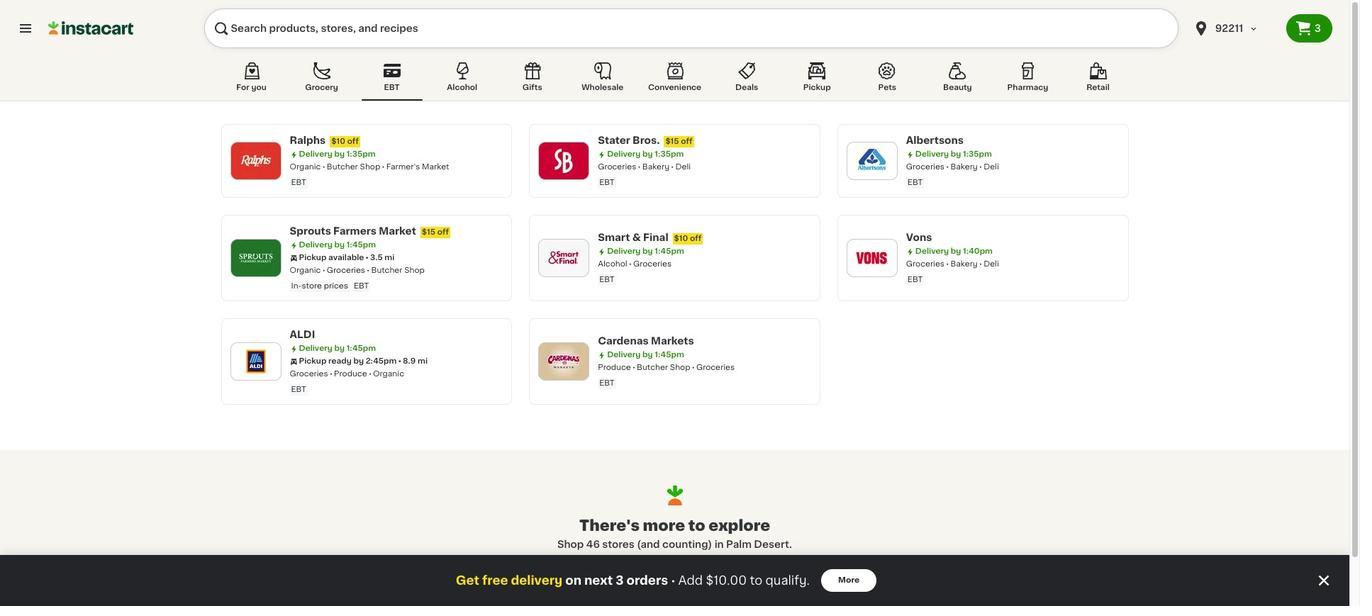 Task type: locate. For each thing, give the bounding box(es) containing it.
by left 1:40pm
[[951, 248, 961, 255]]

delivery down stater
[[607, 150, 641, 158]]

0 horizontal spatial 3
[[616, 575, 624, 587]]

1 delivery by 1:35pm from the left
[[299, 150, 376, 158]]

2 horizontal spatial butcher
[[637, 364, 668, 372]]

delivery by 1:45pm up pickup available
[[299, 241, 376, 249]]

92211
[[1216, 23, 1244, 33]]

more button
[[821, 570, 877, 592]]

qualify.
[[766, 575, 810, 587]]

2 vertical spatial butcher
[[637, 364, 668, 372]]

delivery down aldi
[[299, 345, 332, 353]]

0 vertical spatial butcher
[[327, 163, 358, 171]]

delivery by 1:45pm up ready
[[299, 345, 376, 353]]

pickup left ready
[[299, 358, 327, 365]]

delivery by 1:45pm for groceries
[[607, 248, 684, 255]]

by for albertsons logo on the right top of page
[[951, 150, 961, 158]]

ebt for albertsons logo on the right top of page
[[908, 179, 923, 187]]

0 horizontal spatial 1:35pm
[[347, 150, 376, 158]]

mi right 3.5
[[385, 254, 395, 262]]

1:45pm for groceries
[[655, 248, 684, 255]]

ebt
[[384, 84, 400, 92], [291, 179, 306, 187], [599, 179, 615, 187], [908, 179, 923, 187], [599, 276, 615, 284], [908, 276, 923, 284], [354, 282, 369, 290], [599, 379, 615, 387], [291, 386, 306, 394]]

get free delivery on next 3 orders • add $10.00 to qualify.
[[456, 575, 810, 587]]

organic down ralphs
[[290, 163, 321, 171]]

groceries bakery deli down albertsons
[[906, 163, 999, 171]]

$10 right ralphs
[[331, 138, 345, 145]]

explore
[[709, 519, 771, 534]]

1:45pm up pickup ready by 2:45pm
[[347, 345, 376, 353]]

0 vertical spatial organic
[[290, 163, 321, 171]]

view all stores link
[[616, 569, 734, 598]]

pickup down sprouts
[[299, 254, 327, 262]]

delivery by 1:45pm for butcher shop
[[607, 351, 684, 359]]

add
[[678, 575, 703, 587]]

retail
[[1087, 84, 1110, 92]]

shop left 46
[[557, 540, 584, 550]]

0 vertical spatial $15
[[666, 138, 679, 145]]

ebt down the alcohol groceries
[[599, 276, 615, 284]]

1 vertical spatial market
[[379, 226, 416, 236]]

ebt down organic groceries butcher shop
[[354, 282, 369, 290]]

delivery by 1:45pm
[[299, 241, 376, 249], [607, 248, 684, 255], [299, 345, 376, 353], [607, 351, 684, 359]]

ebt for vons logo
[[908, 276, 923, 284]]

by for aldi logo
[[334, 345, 345, 353]]

1:35pm up organic butcher shop farmer's market on the top left of the page
[[347, 150, 376, 158]]

1 vertical spatial $10
[[674, 235, 688, 243]]

1 vertical spatial $15
[[422, 228, 436, 236]]

stores inside there's more to explore shop 46 stores (and counting) in palm desert.
[[602, 540, 635, 550]]

ebt for cardenas markets logo
[[599, 379, 615, 387]]

shop
[[360, 163, 380, 171], [404, 267, 425, 275], [670, 364, 691, 372], [557, 540, 584, 550]]

delivery
[[299, 150, 332, 158], [607, 150, 641, 158], [916, 150, 949, 158], [299, 241, 332, 249], [607, 248, 641, 255], [916, 248, 949, 255], [299, 345, 332, 353], [607, 351, 641, 359]]

0 vertical spatial pickup
[[804, 84, 831, 92]]

cardenas
[[598, 336, 649, 346]]

3 1:35pm from the left
[[963, 150, 992, 158]]

1 horizontal spatial delivery by 1:35pm
[[607, 150, 684, 158]]

pickup for pickup
[[804, 84, 831, 92]]

alcohol
[[447, 84, 477, 92], [598, 260, 627, 268]]

albertsons
[[906, 135, 964, 145]]

1 horizontal spatial $15
[[666, 138, 679, 145]]

ebt for stater bros. logo
[[599, 179, 615, 187]]

by
[[334, 150, 345, 158], [643, 150, 653, 158], [951, 150, 961, 158], [334, 241, 345, 249], [643, 248, 653, 255], [951, 248, 961, 255], [334, 345, 345, 353], [643, 351, 653, 359], [354, 358, 364, 365]]

stores
[[602, 540, 635, 550], [679, 578, 713, 588]]

pickup for pickup ready by 2:45pm
[[299, 358, 327, 365]]

ebt button
[[361, 60, 422, 101]]

1 horizontal spatial 3
[[1315, 23, 1321, 33]]

0 horizontal spatial stores
[[602, 540, 635, 550]]

2 vertical spatial pickup
[[299, 358, 327, 365]]

in-store prices ebt
[[291, 282, 369, 290]]

mi
[[385, 254, 395, 262], [418, 358, 428, 365]]

1 horizontal spatial 1:35pm
[[655, 150, 684, 158]]

0 vertical spatial mi
[[385, 254, 395, 262]]

1 1:35pm from the left
[[347, 150, 376, 158]]

stater bros. $15 off
[[598, 135, 693, 145]]

2 horizontal spatial delivery by 1:35pm
[[916, 150, 992, 158]]

pharmacy button
[[998, 60, 1059, 101]]

1:45pm for butcher shop
[[655, 351, 684, 359]]

vons logo image
[[854, 240, 891, 277]]

1:45pm up produce butcher shop groceries
[[655, 351, 684, 359]]

by down ralphs $10 off
[[334, 150, 345, 158]]

sprouts
[[290, 226, 331, 236]]

0 vertical spatial stores
[[602, 540, 635, 550]]

vons
[[906, 233, 932, 243]]

Search field
[[204, 9, 1179, 48]]

pets button
[[857, 60, 918, 101]]

1:40pm
[[963, 248, 993, 255]]

1:35pm for $10
[[347, 150, 376, 158]]

treatment tracker modal dialog
[[0, 555, 1350, 606]]

delivery down sprouts
[[299, 241, 332, 249]]

1 vertical spatial to
[[750, 575, 763, 587]]

bakery down delivery by 1:40pm in the right top of the page
[[951, 260, 978, 268]]

bakery
[[642, 163, 670, 171], [951, 163, 978, 171], [951, 260, 978, 268]]

2 horizontal spatial 1:35pm
[[963, 150, 992, 158]]

delivery by 1:45pm for 3.5 mi
[[299, 241, 376, 249]]

delivery down cardenas
[[607, 351, 641, 359]]

&
[[632, 233, 641, 243]]

delivery by 1:35pm for bros.
[[607, 150, 684, 158]]

to right $10.00
[[750, 575, 763, 587]]

1:45pm
[[347, 241, 376, 249], [655, 248, 684, 255], [347, 345, 376, 353], [655, 351, 684, 359]]

mi right the 8.9
[[418, 358, 428, 365]]

delivery by 1:45pm down cardenas markets
[[607, 351, 684, 359]]

palm
[[726, 540, 752, 550]]

3
[[1315, 23, 1321, 33], [616, 575, 624, 587]]

organic for organic groceries butcher shop
[[290, 267, 321, 275]]

1 horizontal spatial stores
[[679, 578, 713, 588]]

organic down 2:45pm
[[373, 370, 404, 378]]

pickup inside "button"
[[804, 84, 831, 92]]

2 delivery by 1:35pm from the left
[[607, 150, 684, 158]]

0 vertical spatial 3
[[1315, 23, 1321, 33]]

1 vertical spatial mi
[[418, 358, 428, 365]]

farmers
[[333, 226, 377, 236]]

1:35pm down bros. at the left
[[655, 150, 684, 158]]

0 horizontal spatial butcher
[[327, 163, 358, 171]]

deli
[[676, 163, 691, 171], [984, 163, 999, 171], [984, 260, 999, 268]]

produce
[[598, 364, 631, 372], [334, 370, 367, 378]]

0 horizontal spatial mi
[[385, 254, 395, 262]]

delivery down albertsons
[[916, 150, 949, 158]]

organic for organic butcher shop farmer's market
[[290, 163, 321, 171]]

delivery up the alcohol groceries
[[607, 248, 641, 255]]

ebt down "vons"
[[908, 276, 923, 284]]

view all stores button
[[616, 569, 734, 598]]

delivery for vons logo
[[916, 248, 949, 255]]

delivery for smart & final logo
[[607, 248, 641, 255]]

by up ready
[[334, 345, 345, 353]]

1 horizontal spatial to
[[750, 575, 763, 587]]

alcohol left gifts
[[447, 84, 477, 92]]

delivery for sprouts farmers market logo
[[299, 241, 332, 249]]

organic
[[290, 163, 321, 171], [290, 267, 321, 275], [373, 370, 404, 378]]

by down cardenas markets
[[643, 351, 653, 359]]

ebt down ralphs
[[291, 179, 306, 187]]

produce butcher shop groceries
[[598, 364, 735, 372]]

alcohol inside button
[[447, 84, 477, 92]]

1 horizontal spatial alcohol
[[598, 260, 627, 268]]

shop inside there's more to explore shop 46 stores (and counting) in palm desert.
[[557, 540, 584, 550]]

92211 button
[[1184, 9, 1287, 48]]

by up available
[[334, 241, 345, 249]]

beauty button
[[927, 60, 988, 101]]

delivery by 1:45pm down smart & final $10 off
[[607, 248, 684, 255]]

delivery
[[511, 575, 563, 587]]

butcher down 3.5 mi
[[371, 267, 402, 275]]

wholesale
[[582, 84, 624, 92]]

free
[[482, 575, 508, 587]]

retail button
[[1068, 60, 1129, 101]]

organic up store
[[290, 267, 321, 275]]

1 vertical spatial alcohol
[[598, 260, 627, 268]]

1:45pm down farmers
[[347, 241, 376, 249]]

butcher down ralphs $10 off
[[327, 163, 358, 171]]

1 vertical spatial 3
[[616, 575, 624, 587]]

0 horizontal spatial $15
[[422, 228, 436, 236]]

ebt down cardenas
[[599, 379, 615, 387]]

pickup button
[[787, 60, 848, 101]]

0 horizontal spatial $10
[[331, 138, 345, 145]]

ebt down stater
[[599, 179, 615, 187]]

to inside get free delivery on next 3 orders • add $10.00 to qualify.
[[750, 575, 763, 587]]

to up "counting)" at bottom
[[689, 519, 706, 534]]

delivery by 1:35pm down albertsons
[[916, 150, 992, 158]]

1 vertical spatial pickup
[[299, 254, 327, 262]]

pickup available
[[299, 254, 364, 262]]

1:45pm down 'final'
[[655, 248, 684, 255]]

off inside stater bros. $15 off
[[681, 138, 693, 145]]

smart & final $10 off
[[598, 233, 702, 243]]

0 vertical spatial to
[[689, 519, 706, 534]]

2 1:35pm from the left
[[655, 150, 684, 158]]

delivery down "vons"
[[916, 248, 949, 255]]

view
[[637, 578, 663, 588]]

0 horizontal spatial produce
[[334, 370, 367, 378]]

for you button
[[221, 60, 282, 101]]

bakery for albertsons
[[951, 163, 978, 171]]

groceries bakery deli for vons
[[906, 260, 999, 268]]

1 horizontal spatial market
[[422, 163, 449, 171]]

market up 3.5 mi
[[379, 226, 416, 236]]

delivery by 1:35pm down stater bros. $15 off
[[607, 150, 684, 158]]

stater bros. logo image
[[546, 143, 582, 179]]

groceries
[[598, 163, 637, 171], [906, 163, 945, 171], [633, 260, 672, 268], [906, 260, 945, 268], [327, 267, 365, 275], [696, 364, 735, 372], [290, 370, 328, 378]]

1:35pm down albertsons
[[963, 150, 992, 158]]

by down albertsons
[[951, 150, 961, 158]]

produce down cardenas
[[598, 364, 631, 372]]

market right farmer's
[[422, 163, 449, 171]]

albertsons logo image
[[854, 143, 891, 179]]

bakery for vons
[[951, 260, 978, 268]]

deli for vons
[[984, 260, 999, 268]]

for you
[[236, 84, 267, 92]]

by down bros. at the left
[[643, 150, 653, 158]]

shop down markets
[[670, 364, 691, 372]]

groceries produce organic
[[290, 370, 404, 378]]

deals button
[[717, 60, 778, 101]]

3 inside button
[[1315, 23, 1321, 33]]

by for vons logo
[[951, 248, 961, 255]]

0 vertical spatial alcohol
[[447, 84, 477, 92]]

delivery down ralphs
[[299, 150, 332, 158]]

1 horizontal spatial mi
[[418, 358, 428, 365]]

0 horizontal spatial to
[[689, 519, 706, 534]]

0 horizontal spatial alcohol
[[447, 84, 477, 92]]

groceries bakery deli down delivery by 1:40pm in the right top of the page
[[906, 260, 999, 268]]

delivery for ralphs logo
[[299, 150, 332, 158]]

1 vertical spatial organic
[[290, 267, 321, 275]]

delivery by 1:35pm for $10
[[299, 150, 376, 158]]

pickup left pets in the top of the page
[[804, 84, 831, 92]]

groceries bakery deli
[[598, 163, 691, 171], [906, 163, 999, 171], [906, 260, 999, 268]]

you
[[251, 84, 267, 92]]

by down smart & final $10 off
[[643, 248, 653, 255]]

$15 inside sprouts farmers market $15 off
[[422, 228, 436, 236]]

ebt down albertsons
[[908, 179, 923, 187]]

0 horizontal spatial delivery by 1:35pm
[[299, 150, 376, 158]]

shop down sprouts farmers market $15 off
[[404, 267, 425, 275]]

$10 right 'final'
[[674, 235, 688, 243]]

0 vertical spatial $10
[[331, 138, 345, 145]]

$15 inside stater bros. $15 off
[[666, 138, 679, 145]]

alcohol down the smart
[[598, 260, 627, 268]]

next
[[584, 575, 613, 587]]

prices
[[324, 282, 348, 290]]

1 horizontal spatial $10
[[674, 235, 688, 243]]

1:35pm
[[347, 150, 376, 158], [655, 150, 684, 158], [963, 150, 992, 158]]

market
[[422, 163, 449, 171], [379, 226, 416, 236]]

ebt for smart & final logo
[[599, 276, 615, 284]]

1 vertical spatial stores
[[679, 578, 713, 588]]

1 horizontal spatial butcher
[[371, 267, 402, 275]]

bakery down albertsons
[[951, 163, 978, 171]]

3 delivery by 1:35pm from the left
[[916, 150, 992, 158]]

None search field
[[204, 9, 1179, 48]]

delivery by 1:35pm down ralphs $10 off
[[299, 150, 376, 158]]

ebt right grocery
[[384, 84, 400, 92]]

butcher down cardenas markets
[[637, 364, 668, 372]]

produce down pickup ready by 2:45pm
[[334, 370, 367, 378]]



Task type: vqa. For each thing, say whether or not it's contained in the screenshot.
Brow within the The Ordinary The Lash & Brow Duo
no



Task type: describe. For each thing, give the bounding box(es) containing it.
$10 inside ralphs $10 off
[[331, 138, 345, 145]]

pickup ready by 2:45pm
[[299, 358, 397, 365]]

3 inside get free delivery on next 3 orders • add $10.00 to qualify.
[[616, 575, 624, 587]]

$10 inside smart & final $10 off
[[674, 235, 688, 243]]

shop left farmer's
[[360, 163, 380, 171]]

alcohol for alcohol
[[447, 84, 477, 92]]

cardenas markets
[[598, 336, 694, 346]]

store
[[302, 282, 322, 290]]

by up groceries produce organic
[[354, 358, 364, 365]]

ralphs logo image
[[237, 143, 274, 179]]

cardenas markets logo image
[[546, 343, 582, 380]]

stater
[[598, 135, 630, 145]]

there's more to explore shop 46 stores (and counting) in palm desert.
[[557, 519, 792, 550]]

$10.00
[[706, 575, 747, 587]]

0 horizontal spatial market
[[379, 226, 416, 236]]

pharmacy
[[1008, 84, 1049, 92]]

8.9 mi
[[403, 358, 428, 365]]

2:45pm
[[366, 358, 397, 365]]

1:45pm for 3.5 mi
[[347, 241, 376, 249]]

smart
[[598, 233, 630, 243]]

46
[[586, 540, 600, 550]]

pets
[[879, 84, 897, 92]]

ralphs
[[290, 135, 326, 145]]

stores inside view all stores button
[[679, 578, 713, 588]]

gifts
[[523, 84, 542, 92]]

delivery for stater bros. logo
[[607, 150, 641, 158]]

desert.
[[754, 540, 792, 550]]

mi for 8.9 mi
[[418, 358, 428, 365]]

final
[[643, 233, 669, 243]]

ready
[[328, 358, 352, 365]]

8.9
[[403, 358, 416, 365]]

alcohol for alcohol groceries
[[598, 260, 627, 268]]

counting)
[[663, 540, 712, 550]]

bros.
[[633, 135, 660, 145]]

off inside sprouts farmers market $15 off
[[437, 228, 449, 236]]

to inside there's more to explore shop 46 stores (and counting) in palm desert.
[[689, 519, 706, 534]]

delivery for cardenas markets logo
[[607, 351, 641, 359]]

ebt down groceries produce organic
[[291, 386, 306, 394]]

there's
[[579, 519, 640, 534]]

by for sprouts farmers market logo
[[334, 241, 345, 249]]

convenience
[[648, 84, 702, 92]]

2 vertical spatial organic
[[373, 370, 404, 378]]

more
[[838, 577, 860, 584]]

orders
[[627, 575, 668, 587]]

mi for 3.5 mi
[[385, 254, 395, 262]]

3.5
[[370, 254, 383, 262]]

delivery by 1:40pm
[[916, 248, 993, 255]]

1:35pm for bros.
[[655, 150, 684, 158]]

available
[[328, 254, 364, 262]]

deli for albertsons
[[984, 163, 999, 171]]

grocery button
[[291, 60, 352, 101]]

3 button
[[1287, 14, 1333, 43]]

1:45pm for 8.9 mi
[[347, 345, 376, 353]]

sprouts farmers market logo image
[[237, 240, 274, 277]]

instacart image
[[48, 20, 133, 37]]

delivery for albertsons logo on the right top of page
[[916, 150, 949, 158]]

aldi logo image
[[237, 343, 274, 380]]

farmer's
[[386, 163, 420, 171]]

in
[[715, 540, 724, 550]]

ebt inside button
[[384, 84, 400, 92]]

by for stater bros. logo
[[643, 150, 653, 158]]

butcher for organic
[[327, 163, 358, 171]]

off inside smart & final $10 off
[[690, 235, 702, 243]]

by for ralphs logo
[[334, 150, 345, 158]]

(and
[[637, 540, 660, 550]]

ebt for ralphs logo
[[291, 179, 306, 187]]

smart & final logo image
[[546, 240, 582, 277]]

get
[[456, 575, 479, 587]]

92211 button
[[1193, 9, 1278, 48]]

organic butcher shop farmer's market
[[290, 163, 449, 171]]

shop categories tab list
[[221, 60, 1129, 101]]

alcohol groceries
[[598, 260, 672, 268]]

1 vertical spatial butcher
[[371, 267, 402, 275]]

markets
[[651, 336, 694, 346]]

pickup for pickup available
[[299, 254, 327, 262]]

alcohol button
[[432, 60, 493, 101]]

organic groceries butcher shop
[[290, 267, 425, 275]]

beauty
[[943, 84, 972, 92]]

in-
[[291, 282, 302, 290]]

groceries bakery deli for albertsons
[[906, 163, 999, 171]]

•
[[671, 575, 676, 586]]

deals
[[736, 84, 759, 92]]

wholesale button
[[572, 60, 633, 101]]

more
[[643, 519, 685, 534]]

aldi
[[290, 330, 315, 340]]

delivery for aldi logo
[[299, 345, 332, 353]]

ralphs $10 off
[[290, 135, 359, 145]]

convenience button
[[643, 60, 707, 101]]

off inside ralphs $10 off
[[347, 138, 359, 145]]

view all stores
[[637, 578, 713, 588]]

bakery down bros. at the left
[[642, 163, 670, 171]]

0 vertical spatial market
[[422, 163, 449, 171]]

sprouts farmers market $15 off
[[290, 226, 449, 236]]

on
[[566, 575, 582, 587]]

by for cardenas markets logo
[[643, 351, 653, 359]]

all
[[665, 578, 677, 588]]

grocery
[[305, 84, 338, 92]]

butcher for produce
[[637, 364, 668, 372]]

for
[[236, 84, 249, 92]]

groceries bakery deli down stater bros. $15 off
[[598, 163, 691, 171]]

delivery by 1:45pm for 8.9 mi
[[299, 345, 376, 353]]

by for smart & final logo
[[643, 248, 653, 255]]

gifts button
[[502, 60, 563, 101]]

1 horizontal spatial produce
[[598, 364, 631, 372]]

3.5 mi
[[370, 254, 395, 262]]



